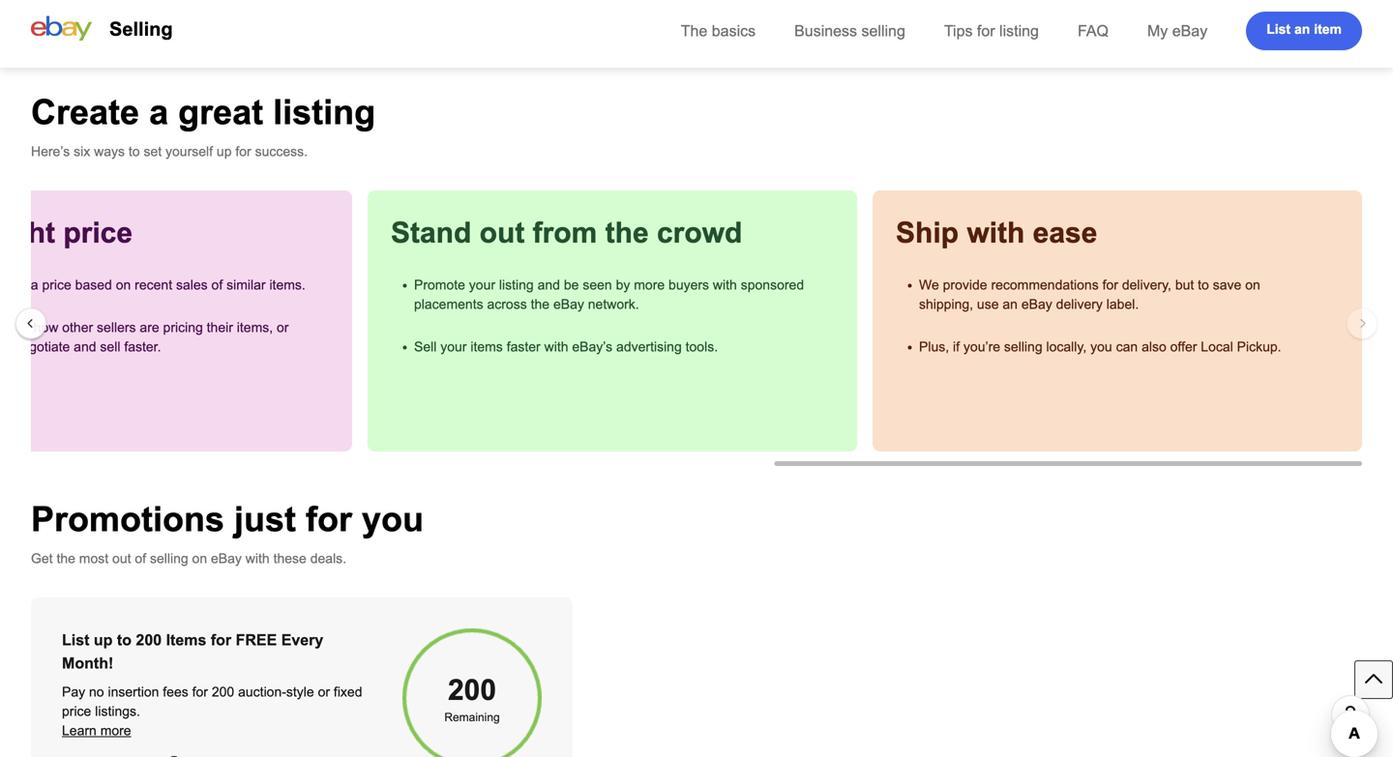 Task type: locate. For each thing, give the bounding box(es) containing it.
0 horizontal spatial your
[[441, 340, 467, 355]]

the
[[606, 217, 649, 249], [531, 297, 550, 312], [57, 552, 75, 567]]

1 horizontal spatial you
[[1091, 340, 1113, 355]]

to
[[129, 144, 140, 159], [1199, 278, 1210, 293], [117, 632, 132, 650]]

listing up success.
[[273, 93, 376, 132]]

0 horizontal spatial an
[[1003, 297, 1018, 312]]

2 horizontal spatial the
[[606, 217, 649, 249]]

1 vertical spatial to
[[1199, 278, 1210, 293]]

0 vertical spatial selling
[[862, 22, 906, 40]]

up right yourself
[[217, 144, 232, 159]]

1 vertical spatial the
[[531, 297, 550, 312]]

with right buyers
[[713, 278, 737, 293]]

every
[[281, 632, 324, 650]]

listing up "across"
[[499, 278, 534, 293]]

basics
[[712, 22, 756, 40]]

locally,
[[1047, 340, 1087, 355]]

for up deals.
[[306, 500, 352, 539]]

for right fees
[[192, 685, 208, 700]]

be
[[564, 278, 579, 293]]

get the most out of selling on ebay with these deals.
[[31, 552, 347, 567]]

0 vertical spatial to
[[129, 144, 140, 159]]

your up "across"
[[469, 278, 496, 293]]

up up the month!
[[94, 632, 113, 650]]

2 vertical spatial selling
[[150, 552, 188, 567]]

2 horizontal spatial selling
[[1005, 340, 1043, 355]]

my
[[1148, 22, 1169, 40]]

1 horizontal spatial list
[[1267, 22, 1291, 37]]

we
[[920, 278, 940, 293]]

to up insertion
[[117, 632, 132, 650]]

2 horizontal spatial 200
[[448, 675, 497, 707]]

selling right of
[[150, 552, 188, 567]]

faq link
[[1078, 22, 1109, 40]]

for up label.
[[1103, 278, 1119, 293]]

an left the item on the top of the page
[[1295, 22, 1311, 37]]

your for promote
[[469, 278, 496, 293]]

1 horizontal spatial listing
[[499, 278, 534, 293]]

0 horizontal spatial selling
[[150, 552, 188, 567]]

2 vertical spatial the
[[57, 552, 75, 567]]

selling right you're
[[1005, 340, 1043, 355]]

0 horizontal spatial more
[[100, 724, 131, 739]]

get
[[31, 552, 53, 567]]

1 horizontal spatial 200
[[212, 685, 234, 700]]

list left the item on the top of the page
[[1267, 22, 1291, 37]]

to right but
[[1199, 278, 1210, 293]]

with inside promote your listing and be seen by more buyers with sponsored placements across the ebay network.
[[713, 278, 737, 293]]

0 horizontal spatial listing
[[273, 93, 376, 132]]

listing
[[1000, 22, 1040, 40], [273, 93, 376, 132], [499, 278, 534, 293]]

seen
[[583, 278, 612, 293]]

listing inside promote your listing and be seen by more buyers with sponsored placements across the ebay network.
[[499, 278, 534, 293]]

the down and
[[531, 297, 550, 312]]

local
[[1202, 340, 1234, 355]]

200 left auction-
[[212, 685, 234, 700]]

1 vertical spatial out
[[112, 552, 131, 567]]

1 vertical spatial an
[[1003, 297, 1018, 312]]

2 vertical spatial to
[[117, 632, 132, 650]]

selling
[[862, 22, 906, 40], [1005, 340, 1043, 355], [150, 552, 188, 567]]

on down promotions just for you at the left bottom of the page
[[192, 552, 207, 567]]

insertion
[[108, 685, 159, 700]]

list an item link
[[1247, 12, 1363, 50]]

for right items at bottom left
[[211, 632, 231, 650]]

faster
[[507, 340, 541, 355]]

list inside "list up to 200 items for free every month!"
[[62, 632, 89, 650]]

the basics
[[681, 22, 756, 40]]

1 vertical spatial listing
[[273, 93, 376, 132]]

delivery,
[[1123, 278, 1172, 293]]

on right save
[[1246, 278, 1261, 293]]

200 inside "list up to 200 items for free every month!"
[[136, 632, 162, 650]]

items
[[166, 632, 207, 650]]

1 vertical spatial up
[[94, 632, 113, 650]]

out left from
[[480, 217, 525, 249]]

on
[[1246, 278, 1261, 293], [192, 552, 207, 567]]

0 vertical spatial up
[[217, 144, 232, 159]]

0 horizontal spatial up
[[94, 632, 113, 650]]

1 horizontal spatial more
[[634, 278, 665, 293]]

ebay inside promote your listing and be seen by more buyers with sponsored placements across the ebay network.
[[554, 297, 585, 312]]

the up by
[[606, 217, 649, 249]]

delivery
[[1057, 297, 1103, 312]]

selling
[[109, 18, 173, 40]]

1 horizontal spatial the
[[531, 297, 550, 312]]

1 horizontal spatial on
[[1246, 278, 1261, 293]]

across
[[487, 297, 527, 312]]

0 vertical spatial list
[[1267, 22, 1291, 37]]

ebay down promotions just for you at the left bottom of the page
[[211, 552, 242, 567]]

0 vertical spatial on
[[1246, 278, 1261, 293]]

shipping,
[[920, 297, 974, 312]]

pay
[[62, 685, 85, 700]]

1 vertical spatial you
[[362, 500, 424, 539]]

also
[[1142, 340, 1167, 355]]

more inside pay no insertion fees for 200 auction-style or fixed price listings. learn more
[[100, 724, 131, 739]]

out
[[480, 217, 525, 249], [112, 552, 131, 567]]

most
[[79, 552, 109, 567]]

an
[[1295, 22, 1311, 37], [1003, 297, 1018, 312]]

out left of
[[112, 552, 131, 567]]

your right sell
[[441, 340, 467, 355]]

an right use
[[1003, 297, 1018, 312]]

2 vertical spatial listing
[[499, 278, 534, 293]]

1 vertical spatial list
[[62, 632, 89, 650]]

sell your items faster with ebay's advertising tools.
[[414, 340, 718, 355]]

list up to 200 items for free every month!
[[62, 632, 324, 673]]

0 vertical spatial listing
[[1000, 22, 1040, 40]]

for inside we provide recommendations for delivery, but to save on shipping, use an ebay delivery label.
[[1103, 278, 1119, 293]]

your
[[469, 278, 496, 293], [441, 340, 467, 355]]

0 horizontal spatial list
[[62, 632, 89, 650]]

stand
[[391, 217, 472, 249]]

1 vertical spatial on
[[192, 552, 207, 567]]

ship with ease
[[896, 217, 1098, 249]]

ebay down the recommendations
[[1022, 297, 1053, 312]]

1 vertical spatial your
[[441, 340, 467, 355]]

on inside we provide recommendations for delivery, but to save on shipping, use an ebay delivery label.
[[1246, 278, 1261, 293]]

success.
[[255, 144, 308, 159]]

200 left items at bottom left
[[136, 632, 162, 650]]

you
[[1091, 340, 1113, 355], [362, 500, 424, 539]]

200 inside '200 remaining'
[[448, 675, 497, 707]]

1 horizontal spatial your
[[469, 278, 496, 293]]

fees
[[163, 685, 189, 700]]

promote
[[414, 278, 466, 293]]

to left set
[[129, 144, 140, 159]]

0 vertical spatial the
[[606, 217, 649, 249]]

to inside "list up to 200 items for free every month!"
[[117, 632, 132, 650]]

pay no insertion fees for 200 auction-style or fixed price listings. learn more
[[62, 685, 363, 739]]

to inside we provide recommendations for delivery, but to save on shipping, use an ebay delivery label.
[[1199, 278, 1210, 293]]

promote your listing and be seen by more buyers with sponsored placements across the ebay network.
[[414, 278, 805, 312]]

0 horizontal spatial 200
[[136, 632, 162, 650]]

0 horizontal spatial the
[[57, 552, 75, 567]]

or
[[318, 685, 330, 700]]

label.
[[1107, 297, 1140, 312]]

for
[[978, 22, 996, 40], [236, 144, 251, 159], [1103, 278, 1119, 293], [306, 500, 352, 539], [211, 632, 231, 650], [192, 685, 208, 700]]

network.
[[588, 297, 640, 312]]

list up the month!
[[62, 632, 89, 650]]

more down listings.
[[100, 724, 131, 739]]

up inside "list up to 200 items for free every month!"
[[94, 632, 113, 650]]

ebay right my
[[1173, 22, 1208, 40]]

no
[[89, 685, 104, 700]]

your inside promote your listing and be seen by more buyers with sponsored placements across the ebay network.
[[469, 278, 496, 293]]

ebay down be
[[554, 297, 585, 312]]

tools.
[[686, 340, 718, 355]]

set
[[144, 144, 162, 159]]

more right by
[[634, 278, 665, 293]]

with up provide
[[967, 217, 1025, 249]]

1 vertical spatial selling
[[1005, 340, 1043, 355]]

selling right business
[[862, 22, 906, 40]]

listing right tips
[[1000, 22, 1040, 40]]

1 vertical spatial more
[[100, 724, 131, 739]]

ways
[[94, 144, 125, 159]]

0 vertical spatial your
[[469, 278, 496, 293]]

2 horizontal spatial listing
[[1000, 22, 1040, 40]]

0 vertical spatial an
[[1295, 22, 1311, 37]]

1 horizontal spatial up
[[217, 144, 232, 159]]

for left success.
[[236, 144, 251, 159]]

ebay
[[1173, 22, 1208, 40], [554, 297, 585, 312], [1022, 297, 1053, 312], [211, 552, 242, 567]]

200 inside pay no insertion fees for 200 auction-style or fixed price listings. learn more
[[212, 685, 234, 700]]

price
[[62, 705, 91, 720]]

200 up remaining
[[448, 675, 497, 707]]

200
[[136, 632, 162, 650], [448, 675, 497, 707], [212, 685, 234, 700]]

0 vertical spatial more
[[634, 278, 665, 293]]

0 vertical spatial out
[[480, 217, 525, 249]]

the right get
[[57, 552, 75, 567]]

promotions just for you
[[31, 500, 424, 539]]



Task type: describe. For each thing, give the bounding box(es) containing it.
1 horizontal spatial an
[[1295, 22, 1311, 37]]

can
[[1117, 340, 1139, 355]]

items
[[471, 340, 503, 355]]

for inside pay no insertion fees for 200 auction-style or fixed price listings. learn more
[[192, 685, 208, 700]]

yourself
[[166, 144, 213, 159]]

listing for tips for listing
[[1000, 22, 1040, 40]]

six
[[74, 144, 90, 159]]

1 horizontal spatial out
[[480, 217, 525, 249]]

buyers
[[669, 278, 710, 293]]

help, opens dialogs image
[[1342, 705, 1361, 725]]

200 remaining
[[445, 675, 500, 725]]

provide
[[943, 278, 988, 293]]

we provide recommendations for delivery, but to save on shipping, use an ebay delivery label.
[[920, 278, 1261, 312]]

my ebay
[[1148, 22, 1208, 40]]

ebay inside we provide recommendations for delivery, but to save on shipping, use an ebay delivery label.
[[1022, 297, 1053, 312]]

0 vertical spatial you
[[1091, 340, 1113, 355]]

ebay's
[[572, 340, 613, 355]]

use
[[978, 297, 999, 312]]

item
[[1315, 22, 1343, 37]]

0 horizontal spatial out
[[112, 552, 131, 567]]

faq
[[1078, 22, 1109, 40]]

for inside "list up to 200 items for free every month!"
[[211, 632, 231, 650]]

for right tips
[[978, 22, 996, 40]]

these
[[274, 552, 307, 567]]

create a great listing
[[31, 93, 376, 132]]

listing for promote your listing and be seen by more buyers with sponsored placements across the ebay network.
[[499, 278, 534, 293]]

learn more link
[[62, 724, 131, 739]]

deals.
[[310, 552, 347, 567]]

business
[[795, 22, 858, 40]]

pickup.
[[1238, 340, 1282, 355]]

sell
[[414, 340, 437, 355]]

recommendations
[[992, 278, 1099, 293]]

tips for listing
[[945, 22, 1040, 40]]

save
[[1214, 278, 1242, 293]]

here's
[[31, 144, 70, 159]]

tips for listing link
[[945, 22, 1040, 40]]

with left the these
[[246, 552, 270, 567]]

placements
[[414, 297, 484, 312]]

promotions
[[31, 500, 225, 539]]

fixed
[[334, 685, 363, 700]]

listings.
[[95, 705, 140, 720]]

just
[[234, 500, 296, 539]]

the inside promote your listing and be seen by more buyers with sponsored placements across the ebay network.
[[531, 297, 550, 312]]

list an item
[[1267, 22, 1343, 37]]

if
[[953, 340, 960, 355]]

with right the faster on the top of page
[[545, 340, 569, 355]]

ease
[[1033, 217, 1098, 249]]

plus, if you're selling locally, you can also offer local pickup.
[[920, 340, 1282, 355]]

a
[[149, 93, 169, 132]]

remaining
[[445, 711, 500, 725]]

style
[[286, 685, 314, 700]]

and
[[538, 278, 560, 293]]

from
[[533, 217, 598, 249]]

but
[[1176, 278, 1195, 293]]

ship
[[896, 217, 959, 249]]

stand out from the crowd
[[391, 217, 743, 249]]

more inside promote your listing and be seen by more buyers with sponsored placements across the ebay network.
[[634, 278, 665, 293]]

0 horizontal spatial you
[[362, 500, 424, 539]]

business selling
[[795, 22, 906, 40]]

here's six ways to set yourself up for success.
[[31, 144, 308, 159]]

great
[[178, 93, 263, 132]]

sponsored
[[741, 278, 805, 293]]

list for list an item
[[1267, 22, 1291, 37]]

the basics link
[[681, 22, 756, 40]]

learn
[[62, 724, 97, 739]]

the
[[681, 22, 708, 40]]

crowd
[[657, 217, 743, 249]]

plus,
[[920, 340, 950, 355]]

auction-
[[238, 685, 286, 700]]

an inside we provide recommendations for delivery, but to save on shipping, use an ebay delivery label.
[[1003, 297, 1018, 312]]

list for list up to 200 items for free every month!
[[62, 632, 89, 650]]

0 horizontal spatial on
[[192, 552, 207, 567]]

you're
[[964, 340, 1001, 355]]

your for sell
[[441, 340, 467, 355]]

my ebay link
[[1148, 22, 1208, 40]]

tips
[[945, 22, 973, 40]]

create
[[31, 93, 139, 132]]

by
[[616, 278, 631, 293]]

free
[[236, 632, 277, 650]]

business selling link
[[795, 22, 906, 40]]

offer
[[1171, 340, 1198, 355]]

advertising
[[617, 340, 682, 355]]

month!
[[62, 655, 114, 673]]

of
[[135, 552, 146, 567]]

1 horizontal spatial selling
[[862, 22, 906, 40]]



Task type: vqa. For each thing, say whether or not it's contained in the screenshot.
'Every'
yes



